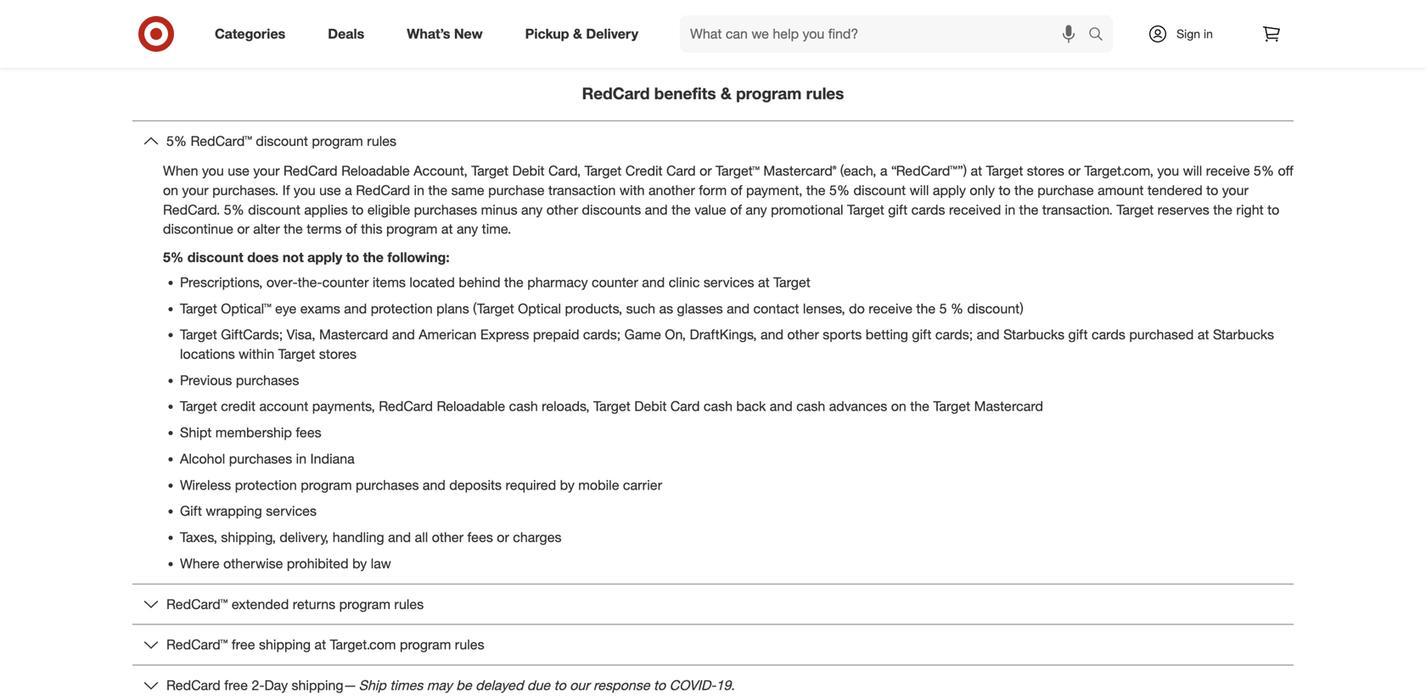 Task type: vqa. For each thing, say whether or not it's contained in the screenshot.
USE to the left
yes



Task type: describe. For each thing, give the bounding box(es) containing it.
0 vertical spatial protection
[[371, 300, 433, 317]]

card,
[[549, 163, 581, 179]]

wireless
[[180, 477, 231, 494]]

other inside target giftcards; visa, mastercard and american express prepaid cards; game on, draftkings, and other sports betting gift cards; and starbucks gift cards purchased at starbucks locations within target stores
[[788, 327, 819, 343]]

prepaid
[[533, 327, 580, 343]]

stores inside when you use your redcard reloadable account, target debit card, target credit card or target™ mastercard® (each, a "redcard™") at target stores or target.com, you will receive 5% off on your purchases. if you use a redcard in the same purchase transaction with another form of payment, the 5% discount will apply only to the purchase amount tendered to your redcard. 5% discount applies to eligible purchases minus any other discounts and the value of any promotional target gift cards received in the transaction. target reserves the right to discontinue or alter the terms of this program at any time.
[[1027, 163, 1065, 179]]

1 cards; from the left
[[583, 327, 621, 343]]

and left all at the bottom
[[388, 530, 411, 546]]

1 horizontal spatial use
[[319, 182, 341, 199]]

the left the right
[[1214, 201, 1233, 218]]

program inside when you use your redcard reloadable account, target debit card, target credit card or target™ mastercard® (each, a "redcard™") at target stores or target.com, you will receive 5% off on your purchases. if you use a redcard in the same purchase transaction with another form of payment, the 5% discount will apply only to the purchase amount tendered to your redcard. 5% discount applies to eligible purchases minus any other discounts and the value of any promotional target gift cards received in the transaction. target reserves the right to discontinue or alter the terms of this program at any time.
[[386, 221, 438, 237]]

0 horizontal spatial protection
[[235, 477, 297, 494]]

or up transaction.
[[1069, 163, 1081, 179]]

times
[[390, 678, 423, 694]]

0 vertical spatial services
[[704, 274, 755, 291]]

5% down discontinue
[[163, 249, 184, 266]]

0 horizontal spatial you
[[202, 163, 224, 179]]

sign in
[[1177, 26, 1214, 41]]

the left transaction.
[[1020, 201, 1039, 218]]

carrier
[[623, 477, 663, 494]]

in left indiana
[[296, 451, 307, 467]]

the down this
[[363, 249, 384, 266]]

in down account, at left
[[414, 182, 425, 199]]

redcard™ for extended
[[166, 596, 228, 613]]

categories
[[215, 26, 286, 42]]

purchases down membership
[[229, 451, 292, 467]]

purchases down within
[[236, 372, 299, 389]]

what's
[[407, 26, 450, 42]]

free for redcard™
[[232, 637, 255, 654]]

purchases up taxes, shipping, delivery, handling and all other fees or charges
[[356, 477, 419, 494]]

target credit account payments, redcard reloadable cash reloads, target debit card cash back and cash advances on the target mastercard
[[180, 398, 1044, 415]]

and down 'discount)'
[[977, 327, 1000, 343]]

redcard™ inside dropdown button
[[191, 133, 252, 150]]

reserves
[[1158, 201, 1210, 218]]

0 vertical spatial of
[[731, 182, 743, 199]]

in right the sign
[[1204, 26, 1214, 41]]

form
[[699, 182, 727, 199]]

delivery
[[586, 26, 639, 42]]

clinic
[[669, 274, 700, 291]]

taxes,
[[180, 530, 217, 546]]

plans
[[437, 300, 469, 317]]

transaction
[[549, 182, 616, 199]]

at up contact
[[758, 274, 770, 291]]

redcard™ extended returns program rules
[[166, 596, 424, 613]]

account
[[259, 398, 309, 415]]

not
[[283, 249, 304, 266]]

sign in link
[[1134, 15, 1240, 53]]

the-
[[298, 274, 322, 291]]

benefits
[[655, 84, 716, 103]]

covid-
[[670, 678, 716, 694]]

and up such
[[642, 274, 665, 291]]

and down contact
[[761, 327, 784, 343]]

locations
[[180, 346, 235, 363]]

5% inside 5% redcard™ discount program rules dropdown button
[[166, 133, 187, 150]]

required
[[506, 477, 556, 494]]

0 vertical spatial will
[[1184, 163, 1203, 179]]

or left "charges"
[[497, 530, 509, 546]]

1 counter from the left
[[322, 274, 369, 291]]

glasses
[[677, 300, 723, 317]]

redcard free 2-day shipping — ship times may be delayed due to our response to covid-19.
[[166, 678, 735, 694]]

1 vertical spatial shipping
[[292, 678, 344, 694]]

redcard left 2-
[[166, 678, 221, 694]]

2 starbucks from the left
[[1214, 327, 1275, 343]]

2 vertical spatial other
[[432, 530, 464, 546]]

0 horizontal spatial fees
[[296, 425, 322, 441]]

if
[[282, 182, 290, 199]]

2 horizontal spatial your
[[1223, 182, 1249, 199]]

1 horizontal spatial debit
[[635, 398, 667, 415]]

at inside dropdown button
[[315, 637, 326, 654]]

deals link
[[314, 15, 386, 53]]

search button
[[1081, 15, 1122, 56]]

5% redcard™ discount program rules
[[166, 133, 397, 150]]

contact
[[754, 300, 800, 317]]

day
[[265, 678, 288, 694]]

1 purchase from the left
[[488, 182, 545, 199]]

program inside 'dropdown button'
[[339, 596, 391, 613]]

1 horizontal spatial a
[[881, 163, 888, 179]]

wireless protection program purchases and deposits required by mobile carrier
[[180, 477, 663, 494]]

apply inside when you use your redcard reloadable account, target debit card, target credit card or target™ mastercard® (each, a "redcard™") at target stores or target.com, you will receive 5% off on your purchases. if you use a redcard in the same purchase transaction with another form of payment, the 5% discount will apply only to the purchase amount tendered to your redcard. 5% discount applies to eligible purchases minus any other discounts and the value of any promotional target gift cards received in the transaction. target reserves the right to discontinue or alter the terms of this program at any time.
[[933, 182, 966, 199]]

and left american
[[392, 327, 415, 343]]

otherwise
[[223, 556, 283, 572]]

previous
[[180, 372, 232, 389]]

behind
[[459, 274, 501, 291]]

express
[[481, 327, 529, 343]]

amount
[[1098, 182, 1144, 199]]

program down indiana
[[301, 477, 352, 494]]

previous purchases
[[180, 372, 299, 389]]

the down account, at left
[[428, 182, 448, 199]]

1 vertical spatial by
[[353, 556, 367, 572]]

wrapping
[[206, 503, 262, 520]]

rules for redcard™ extended returns program rules
[[394, 596, 424, 613]]

pickup
[[525, 26, 569, 42]]

deposits
[[450, 477, 502, 494]]

value
[[695, 201, 727, 218]]

redcard™ free shipping at target.com program rules button
[[132, 626, 1294, 665]]

the up promotional
[[807, 182, 826, 199]]

purchases.
[[212, 182, 279, 199]]

(each,
[[841, 163, 877, 179]]

account,
[[414, 163, 468, 179]]

the right alter
[[284, 221, 303, 237]]

draftkings,
[[690, 327, 757, 343]]

promotional
[[771, 201, 844, 218]]

credit
[[221, 398, 256, 415]]

5% redcard™ discount program rules button
[[132, 122, 1294, 161]]

"redcard™")
[[892, 163, 967, 179]]

shipt membership fees
[[180, 425, 322, 441]]

response
[[594, 678, 650, 694]]

redcard right payments,
[[379, 398, 433, 415]]

prohibited
[[287, 556, 349, 572]]

exams
[[300, 300, 340, 317]]

0 horizontal spatial will
[[910, 182, 929, 199]]

program inside dropdown button
[[400, 637, 451, 654]]

pickup & delivery link
[[511, 15, 660, 53]]

categories link
[[200, 15, 307, 53]]

0 horizontal spatial any
[[457, 221, 478, 237]]

minus
[[481, 201, 518, 218]]

indiana
[[310, 451, 355, 467]]

program inside dropdown button
[[312, 133, 363, 150]]

1 horizontal spatial mastercard
[[975, 398, 1044, 415]]

alcohol
[[180, 451, 225, 467]]

another
[[649, 182, 695, 199]]

the right only at the right of page
[[1015, 182, 1034, 199]]

does
[[247, 249, 279, 266]]

when you use your redcard reloadable account, target debit card, target credit card or target™ mastercard® (each, a "redcard™") at target stores or target.com, you will receive 5% off on your purchases. if you use a redcard in the same purchase transaction with another form of payment, the 5% discount will apply only to the purchase amount tendered to your redcard. 5% discount applies to eligible purchases minus any other discounts and the value of any promotional target gift cards received in the transaction. target reserves the right to discontinue or alter the terms of this program at any time.
[[163, 163, 1294, 237]]

on inside when you use your redcard reloadable account, target debit card, target credit card or target™ mastercard® (each, a "redcard™") at target stores or target.com, you will receive 5% off on your purchases. if you use a redcard in the same purchase transaction with another form of payment, the 5% discount will apply only to the purchase amount tendered to your redcard. 5% discount applies to eligible purchases minus any other discounts and the value of any promotional target gift cards received in the transaction. target reserves the right to discontinue or alter the terms of this program at any time.
[[163, 182, 178, 199]]

and inside when you use your redcard reloadable account, target debit card, target credit card or target™ mastercard® (each, a "redcard™") at target stores or target.com, you will receive 5% off on your purchases. if you use a redcard in the same purchase transaction with another form of payment, the 5% discount will apply only to the purchase amount tendered to your redcard. 5% discount applies to eligible purchases minus any other discounts and the value of any promotional target gift cards received in the transaction. target reserves the right to discontinue or alter the terms of this program at any time.
[[645, 201, 668, 218]]

5% discount does not apply to the following:
[[163, 249, 450, 266]]

2-
[[252, 678, 265, 694]]

at up following:
[[442, 221, 453, 237]]

within
[[239, 346, 275, 363]]

what's new
[[407, 26, 483, 42]]

1 horizontal spatial your
[[253, 163, 280, 179]]

located
[[410, 274, 455, 291]]

target.com,
[[1085, 163, 1154, 179]]

such
[[627, 300, 656, 317]]

payment,
[[747, 182, 803, 199]]

membership
[[216, 425, 292, 441]]

redcard™ free shipping at target.com program rules
[[166, 637, 485, 654]]

receive inside when you use your redcard reloadable account, target debit card, target credit card or target™ mastercard® (each, a "redcard™") at target stores or target.com, you will receive 5% off on your purchases. if you use a redcard in the same purchase transaction with another form of payment, the 5% discount will apply only to the purchase amount tendered to your redcard. 5% discount applies to eligible purchases minus any other discounts and the value of any promotional target gift cards received in the transaction. target reserves the right to discontinue or alter the terms of this program at any time.
[[1207, 163, 1251, 179]]

shipping,
[[221, 530, 276, 546]]

3 cash from the left
[[797, 398, 826, 415]]

%
[[951, 300, 964, 317]]

optical™
[[221, 300, 272, 317]]

due
[[527, 678, 550, 694]]

prescriptions,
[[180, 274, 263, 291]]

2 horizontal spatial you
[[1158, 163, 1180, 179]]

pharmacy
[[528, 274, 588, 291]]

over-
[[267, 274, 298, 291]]

or up form
[[700, 163, 712, 179]]

be
[[456, 678, 472, 694]]

in right received
[[1005, 201, 1016, 218]]

discount up alter
[[248, 201, 301, 218]]



Task type: locate. For each thing, give the bounding box(es) containing it.
redcard™ for free
[[166, 637, 228, 654]]

extended
[[232, 596, 289, 613]]

receive
[[1207, 163, 1251, 179], [869, 300, 913, 317]]

of right value
[[730, 201, 742, 218]]

1 cash from the left
[[509, 398, 538, 415]]

0 horizontal spatial a
[[345, 182, 352, 199]]

card inside when you use your redcard reloadable account, target debit card, target credit card or target™ mastercard® (each, a "redcard™") at target stores or target.com, you will receive 5% off on your purchases. if you use a redcard in the same purchase transaction with another form of payment, the 5% discount will apply only to the purchase amount tendered to your redcard. 5% discount applies to eligible purchases minus any other discounts and the value of any promotional target gift cards received in the transaction. target reserves the right to discontinue or alter the terms of this program at any time.
[[667, 163, 696, 179]]

mobile
[[579, 477, 620, 494]]

you right when
[[202, 163, 224, 179]]

0 horizontal spatial your
[[182, 182, 209, 199]]

counter
[[322, 274, 369, 291], [592, 274, 639, 291]]

1 horizontal spatial apply
[[933, 182, 966, 199]]

discounts
[[582, 201, 641, 218]]

by left mobile
[[560, 477, 575, 494]]

reloads,
[[542, 398, 590, 415]]

delivery,
[[280, 530, 329, 546]]

0 horizontal spatial on
[[163, 182, 178, 199]]

shipt
[[180, 425, 212, 441]]

fees up indiana
[[296, 425, 322, 441]]

giftcards;
[[221, 327, 283, 343]]

you
[[202, 163, 224, 179], [1158, 163, 1180, 179], [294, 182, 316, 199]]

a up applies
[[345, 182, 352, 199]]

2 horizontal spatial other
[[788, 327, 819, 343]]

1 vertical spatial cards
[[1092, 327, 1126, 343]]

1 vertical spatial reloadable
[[437, 398, 505, 415]]

ship
[[359, 678, 386, 694]]

2 cards; from the left
[[936, 327, 973, 343]]

0 vertical spatial shipping
[[259, 637, 311, 654]]

2 horizontal spatial gift
[[1069, 327, 1088, 343]]

rules up the 'be'
[[455, 637, 485, 654]]

reloadable inside when you use your redcard reloadable account, target debit card, target credit card or target™ mastercard® (each, a "redcard™") at target stores or target.com, you will receive 5% off on your purchases. if you use a redcard in the same purchase transaction with another form of payment, the 5% discount will apply only to the purchase amount tendered to your redcard. 5% discount applies to eligible purchases minus any other discounts and the value of any promotional target gift cards received in the transaction. target reserves the right to discontinue or alter the terms of this program at any time.
[[342, 163, 410, 179]]

1 horizontal spatial purchase
[[1038, 182, 1094, 199]]

2 cash from the left
[[704, 398, 733, 415]]

0 horizontal spatial apply
[[308, 249, 343, 266]]

any
[[521, 201, 543, 218], [746, 201, 767, 218], [457, 221, 478, 237]]

following:
[[388, 249, 450, 266]]

0 horizontal spatial counter
[[322, 274, 369, 291]]

receive up the right
[[1207, 163, 1251, 179]]

all
[[415, 530, 428, 546]]

rules up eligible
[[367, 133, 397, 150]]

0 vertical spatial apply
[[933, 182, 966, 199]]

the up (target
[[505, 274, 524, 291]]

off
[[1279, 163, 1294, 179]]

a right the '(each,'
[[881, 163, 888, 179]]

your up the right
[[1223, 182, 1249, 199]]

your up purchases.
[[253, 163, 280, 179]]

1 horizontal spatial you
[[294, 182, 316, 199]]

stores inside target giftcards; visa, mastercard and american express prepaid cards; game on, draftkings, and other sports betting gift cards; and starbucks gift cards purchased at starbucks locations within target stores
[[319, 346, 357, 363]]

0 horizontal spatial gift
[[889, 201, 908, 218]]

1 horizontal spatial by
[[560, 477, 575, 494]]

reloadable for account,
[[342, 163, 410, 179]]

1 horizontal spatial stores
[[1027, 163, 1065, 179]]

purchase up transaction.
[[1038, 182, 1094, 199]]

on right advances
[[892, 398, 907, 415]]

eligible
[[368, 201, 410, 218]]

1 vertical spatial free
[[224, 678, 248, 694]]

0 horizontal spatial use
[[228, 163, 250, 179]]

1 horizontal spatial reloadable
[[437, 398, 505, 415]]

1 vertical spatial fees
[[468, 530, 493, 546]]

redcard.
[[163, 201, 220, 218]]

at down returns
[[315, 637, 326, 654]]

services up glasses
[[704, 274, 755, 291]]

1 vertical spatial protection
[[235, 477, 297, 494]]

1 vertical spatial debit
[[635, 398, 667, 415]]

reloadable
[[342, 163, 410, 179], [437, 398, 505, 415]]

1 vertical spatial use
[[319, 182, 341, 199]]

discount down the '(each,'
[[854, 182, 906, 199]]

0 horizontal spatial services
[[266, 503, 317, 520]]

free up 2-
[[232, 637, 255, 654]]

rules inside redcard™ extended returns program rules 'dropdown button'
[[394, 596, 424, 613]]

0 vertical spatial mastercard
[[319, 327, 388, 343]]

and up draftkings,
[[727, 300, 750, 317]]

1 vertical spatial services
[[266, 503, 317, 520]]

to
[[999, 182, 1011, 199], [1207, 182, 1219, 199], [352, 201, 364, 218], [1268, 201, 1280, 218], [346, 249, 359, 266], [554, 678, 566, 694], [654, 678, 666, 694]]

discount up prescriptions,
[[187, 249, 244, 266]]

0 horizontal spatial purchase
[[488, 182, 545, 199]]

starbucks down 'discount)'
[[1004, 327, 1065, 343]]

of left this
[[346, 221, 357, 237]]

will down "redcard™") on the right of page
[[910, 182, 929, 199]]

0 vertical spatial receive
[[1207, 163, 1251, 179]]

0 vertical spatial redcard™
[[191, 133, 252, 150]]

on down when
[[163, 182, 178, 199]]

0 vertical spatial card
[[667, 163, 696, 179]]

at right purchased
[[1198, 327, 1210, 343]]

reloadable up eligible
[[342, 163, 410, 179]]

counter up target optical™ eye exams and protection plans (target optical products, such as glasses and contact lenses, do receive the 5 % discount)
[[592, 274, 639, 291]]

0 horizontal spatial by
[[353, 556, 367, 572]]

other down transaction
[[547, 201, 578, 218]]

any down payment,
[[746, 201, 767, 218]]

right
[[1237, 201, 1264, 218]]

services
[[704, 274, 755, 291], [266, 503, 317, 520]]

0 horizontal spatial stores
[[319, 346, 357, 363]]

returns
[[293, 596, 336, 613]]

1 vertical spatial will
[[910, 182, 929, 199]]

2 horizontal spatial any
[[746, 201, 767, 218]]

or
[[700, 163, 712, 179], [1069, 163, 1081, 179], [237, 221, 250, 237], [497, 530, 509, 546]]

0 vertical spatial debit
[[512, 163, 545, 179]]

by left law
[[353, 556, 367, 572]]

gift right betting
[[913, 327, 932, 343]]

the right advances
[[911, 398, 930, 415]]

2 vertical spatial redcard™
[[166, 637, 228, 654]]

1 vertical spatial a
[[345, 182, 352, 199]]

protection down alcohol purchases in indiana
[[235, 477, 297, 494]]

0 vertical spatial free
[[232, 637, 255, 654]]

2 purchase from the left
[[1038, 182, 1094, 199]]

0 vertical spatial other
[[547, 201, 578, 218]]

you right if at left top
[[294, 182, 316, 199]]

cards; down %
[[936, 327, 973, 343]]

cash left back
[[704, 398, 733, 415]]

1 horizontal spatial any
[[521, 201, 543, 218]]

the down another
[[672, 201, 691, 218]]

our
[[570, 678, 590, 694]]

rules up "mastercard®"
[[807, 84, 845, 103]]

use up purchases.
[[228, 163, 250, 179]]

program up 5% redcard™ discount program rules dropdown button
[[736, 84, 802, 103]]

5% up when
[[166, 133, 187, 150]]

redcard™ inside dropdown button
[[166, 637, 228, 654]]

0 vertical spatial &
[[573, 26, 583, 42]]

shipping inside dropdown button
[[259, 637, 311, 654]]

1 horizontal spatial starbucks
[[1214, 327, 1275, 343]]

0 vertical spatial cards
[[912, 201, 946, 218]]

1 horizontal spatial cards
[[1092, 327, 1126, 343]]

1 vertical spatial mastercard
[[975, 398, 1044, 415]]

your up redcard.
[[182, 182, 209, 199]]

0 horizontal spatial starbucks
[[1004, 327, 1065, 343]]

card
[[667, 163, 696, 179], [671, 398, 700, 415]]

other down lenses,
[[788, 327, 819, 343]]

1 horizontal spatial on
[[892, 398, 907, 415]]

do
[[849, 300, 865, 317]]

1 horizontal spatial receive
[[1207, 163, 1251, 179]]

1 horizontal spatial services
[[704, 274, 755, 291]]

delayed
[[476, 678, 524, 694]]

program up target.com
[[339, 596, 391, 613]]

1 horizontal spatial counter
[[592, 274, 639, 291]]

0 horizontal spatial reloadable
[[342, 163, 410, 179]]

other right all at the bottom
[[432, 530, 464, 546]]

lenses,
[[803, 300, 846, 317]]

1 vertical spatial receive
[[869, 300, 913, 317]]

stores up transaction.
[[1027, 163, 1065, 179]]

0 vertical spatial use
[[228, 163, 250, 179]]

1 vertical spatial stores
[[319, 346, 357, 363]]

on,
[[665, 327, 686, 343]]

2 counter from the left
[[592, 274, 639, 291]]

discount inside 5% redcard™ discount program rules dropdown button
[[256, 133, 308, 150]]

transaction.
[[1043, 201, 1113, 218]]

What can we help you find? suggestions appear below search field
[[680, 15, 1093, 53]]

0 horizontal spatial cash
[[509, 398, 538, 415]]

& inside "link"
[[573, 26, 583, 42]]

alcohol purchases in indiana
[[180, 451, 355, 467]]

search
[[1081, 27, 1122, 44]]

redcard™ inside 'dropdown button'
[[166, 596, 228, 613]]

redcard™ extended returns program rules button
[[132, 585, 1294, 625]]

services up delivery,
[[266, 503, 317, 520]]

in
[[1204, 26, 1214, 41], [414, 182, 425, 199], [1005, 201, 1016, 218], [296, 451, 307, 467]]

debit down 'game'
[[635, 398, 667, 415]]

gift wrapping services
[[180, 503, 317, 520]]

cards inside when you use your redcard reloadable account, target debit card, target credit card or target™ mastercard® (each, a "redcard™") at target stores or target.com, you will receive 5% off on your purchases. if you use a redcard in the same purchase transaction with another form of payment, the 5% discount will apply only to the purchase amount tendered to your redcard. 5% discount applies to eligible purchases minus any other discounts and the value of any promotional target gift cards received in the transaction. target reserves the right to discontinue or alter the terms of this program at any time.
[[912, 201, 946, 218]]

1 vertical spatial &
[[721, 84, 732, 103]]

mastercard inside target giftcards; visa, mastercard and american express prepaid cards; game on, draftkings, and other sports betting gift cards; and starbucks gift cards purchased at starbucks locations within target stores
[[319, 327, 388, 343]]

and left deposits
[[423, 477, 446, 494]]

0 horizontal spatial debit
[[512, 163, 545, 179]]

fees down deposits
[[468, 530, 493, 546]]

use up applies
[[319, 182, 341, 199]]

5% left off
[[1254, 163, 1275, 179]]

redcard down delivery
[[582, 84, 650, 103]]

5
[[940, 300, 947, 317]]

reloadable for cash
[[437, 398, 505, 415]]

items
[[373, 274, 406, 291]]

cash left the reloads,
[[509, 398, 538, 415]]

and right "exams"
[[344, 300, 367, 317]]

cards; down target optical™ eye exams and protection plans (target optical products, such as glasses and contact lenses, do receive the 5 % discount)
[[583, 327, 621, 343]]

1 vertical spatial card
[[671, 398, 700, 415]]

visa,
[[287, 327, 316, 343]]

prescriptions, over-the-counter items located behind the pharmacy counter and clinic services at target
[[180, 274, 811, 291]]

what's new link
[[393, 15, 504, 53]]

card left back
[[671, 398, 700, 415]]

rules for redcard benefits & program rules
[[807, 84, 845, 103]]

cash
[[509, 398, 538, 415], [704, 398, 733, 415], [797, 398, 826, 415]]

when
[[163, 163, 198, 179]]

1 vertical spatial of
[[730, 201, 742, 218]]

1 horizontal spatial protection
[[371, 300, 433, 317]]

the left 5
[[917, 300, 936, 317]]

gift down "redcard™") on the right of page
[[889, 201, 908, 218]]

or left alter
[[237, 221, 250, 237]]

at inside target giftcards; visa, mastercard and american express prepaid cards; game on, draftkings, and other sports betting gift cards; and starbucks gift cards purchased at starbucks locations within target stores
[[1198, 327, 1210, 343]]

by
[[560, 477, 575, 494], [353, 556, 367, 572]]

rules for 5% redcard™ discount program rules
[[367, 133, 397, 150]]

0 vertical spatial stores
[[1027, 163, 1065, 179]]

receive up betting
[[869, 300, 913, 317]]

debit inside when you use your redcard reloadable account, target debit card, target credit card or target™ mastercard® (each, a "redcard™") at target stores or target.com, you will receive 5% off on your purchases. if you use a redcard in the same purchase transaction with another form of payment, the 5% discount will apply only to the purchase amount tendered to your redcard. 5% discount applies to eligible purchases minus any other discounts and the value of any promotional target gift cards received in the transaction. target reserves the right to discontinue or alter the terms of this program at any time.
[[512, 163, 545, 179]]

may
[[427, 678, 452, 694]]

cards inside target giftcards; visa, mastercard and american express prepaid cards; game on, draftkings, and other sports betting gift cards; and starbucks gift cards purchased at starbucks locations within target stores
[[1092, 327, 1126, 343]]

purchases inside when you use your redcard reloadable account, target debit card, target credit card or target™ mastercard® (each, a "redcard™") at target stores or target.com, you will receive 5% off on your purchases. if you use a redcard in the same purchase transaction with another form of payment, the 5% discount will apply only to the purchase amount tendered to your redcard. 5% discount applies to eligible purchases minus any other discounts and the value of any promotional target gift cards received in the transaction. target reserves the right to discontinue or alter the terms of this program at any time.
[[414, 201, 477, 218]]

program up may
[[400, 637, 451, 654]]

1 vertical spatial redcard™
[[166, 596, 228, 613]]

1 horizontal spatial &
[[721, 84, 732, 103]]

free inside the redcard™ free shipping at target.com program rules dropdown button
[[232, 637, 255, 654]]

purchased
[[1130, 327, 1194, 343]]

1 horizontal spatial cash
[[704, 398, 733, 415]]

5% down the '(each,'
[[830, 182, 850, 199]]

1 vertical spatial apply
[[308, 249, 343, 266]]

rules inside the redcard™ free shipping at target.com program rules dropdown button
[[455, 637, 485, 654]]

redcard up if at left top
[[284, 163, 338, 179]]

time.
[[482, 221, 512, 237]]

purchase
[[488, 182, 545, 199], [1038, 182, 1094, 199]]

free left 2-
[[224, 678, 248, 694]]

1 horizontal spatial gift
[[913, 327, 932, 343]]

and
[[645, 201, 668, 218], [642, 274, 665, 291], [344, 300, 367, 317], [727, 300, 750, 317], [392, 327, 415, 343], [761, 327, 784, 343], [977, 327, 1000, 343], [770, 398, 793, 415], [423, 477, 446, 494], [388, 530, 411, 546]]

credit
[[626, 163, 663, 179]]

and right back
[[770, 398, 793, 415]]

applies
[[304, 201, 348, 218]]

card up another
[[667, 163, 696, 179]]

5% down purchases.
[[224, 201, 244, 218]]

you up tendered
[[1158, 163, 1180, 179]]

1 vertical spatial other
[[788, 327, 819, 343]]

1 horizontal spatial cards;
[[936, 327, 973, 343]]

apply down "redcard™") on the right of page
[[933, 182, 966, 199]]

2 vertical spatial of
[[346, 221, 357, 237]]

received
[[949, 201, 1002, 218]]

2 horizontal spatial cash
[[797, 398, 826, 415]]

0 horizontal spatial receive
[[869, 300, 913, 317]]

rules inside 5% redcard™ discount program rules dropdown button
[[367, 133, 397, 150]]

only
[[970, 182, 995, 199]]

1 starbucks from the left
[[1004, 327, 1065, 343]]

new
[[454, 26, 483, 42]]

terms
[[307, 221, 342, 237]]

0 vertical spatial by
[[560, 477, 575, 494]]

fees
[[296, 425, 322, 441], [468, 530, 493, 546]]

american
[[419, 327, 477, 343]]

mastercard®
[[764, 163, 837, 179]]

cards left purchased
[[1092, 327, 1126, 343]]

gift
[[180, 503, 202, 520]]

gift inside when you use your redcard reloadable account, target debit card, target credit card or target™ mastercard® (each, a "redcard™") at target stores or target.com, you will receive 5% off on your purchases. if you use a redcard in the same purchase transaction with another form of payment, the 5% discount will apply only to the purchase amount tendered to your redcard. 5% discount applies to eligible purchases minus any other discounts and the value of any promotional target gift cards received in the transaction. target reserves the right to discontinue or alter the terms of this program at any time.
[[889, 201, 908, 218]]

19.
[[716, 678, 735, 694]]

other inside when you use your redcard reloadable account, target debit card, target credit card or target™ mastercard® (each, a "redcard™") at target stores or target.com, you will receive 5% off on your purchases. if you use a redcard in the same purchase transaction with another form of payment, the 5% discount will apply only to the purchase amount tendered to your redcard. 5% discount applies to eligible purchases minus any other discounts and the value of any promotional target gift cards received in the transaction. target reserves the right to discontinue or alter the terms of this program at any time.
[[547, 201, 578, 218]]

1 horizontal spatial fees
[[468, 530, 493, 546]]

1 horizontal spatial will
[[1184, 163, 1203, 179]]

discount up if at left top
[[256, 133, 308, 150]]

0 horizontal spatial &
[[573, 26, 583, 42]]

taxes, shipping, delivery, handling and all other fees or charges
[[180, 530, 562, 546]]

purchase up 'minus'
[[488, 182, 545, 199]]

starbucks right purchased
[[1214, 327, 1275, 343]]

1 horizontal spatial other
[[547, 201, 578, 218]]

stores down "exams"
[[319, 346, 357, 363]]

0 vertical spatial fees
[[296, 425, 322, 441]]

handling
[[333, 530, 385, 546]]

at up only at the right of page
[[971, 163, 983, 179]]

1 vertical spatial on
[[892, 398, 907, 415]]

redcard up eligible
[[356, 182, 410, 199]]

0 vertical spatial reloadable
[[342, 163, 410, 179]]

0 vertical spatial on
[[163, 182, 178, 199]]

sign
[[1177, 26, 1201, 41]]

0 horizontal spatial other
[[432, 530, 464, 546]]

any right 'minus'
[[521, 201, 543, 218]]

& right benefits
[[721, 84, 732, 103]]

rules
[[807, 84, 845, 103], [367, 133, 397, 150], [394, 596, 424, 613], [455, 637, 485, 654]]

0 horizontal spatial cards;
[[583, 327, 621, 343]]

0 horizontal spatial mastercard
[[319, 327, 388, 343]]

program
[[736, 84, 802, 103], [312, 133, 363, 150], [386, 221, 438, 237], [301, 477, 352, 494], [339, 596, 391, 613], [400, 637, 451, 654]]

free for redcard
[[224, 678, 248, 694]]



